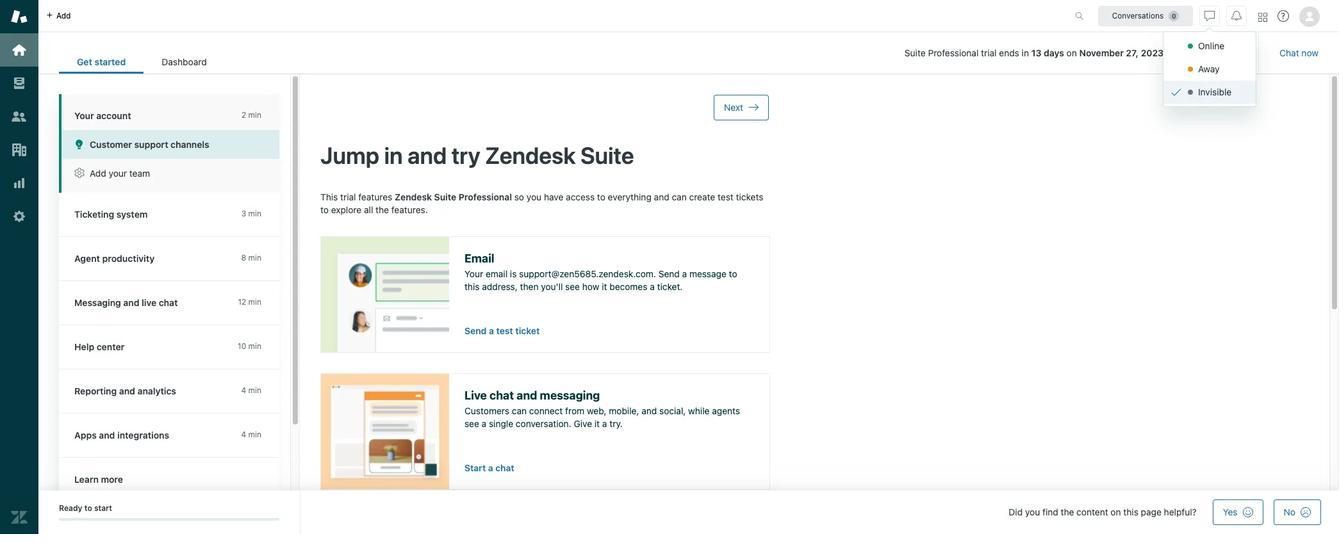 Task type: vqa. For each thing, say whether or not it's contained in the screenshot.


Task type: describe. For each thing, give the bounding box(es) containing it.
professional inside region
[[459, 192, 512, 203]]

next
[[724, 102, 744, 113]]

organizations image
[[11, 142, 28, 158]]

menu containing online
[[1163, 31, 1257, 107]]

chat
[[1280, 47, 1300, 58]]

no button
[[1274, 500, 1322, 526]]

try
[[452, 142, 481, 169]]

tickets
[[736, 192, 764, 203]]

get started image
[[11, 42, 28, 58]]

single
[[489, 418, 514, 429]]

and inside messaging and live chat heading
[[123, 297, 139, 308]]

November 27, 2023 text field
[[1080, 47, 1164, 58]]

reporting and analytics heading
[[59, 370, 292, 414]]

start a chat button
[[465, 463, 514, 475]]

zendesk inside content-title region
[[485, 142, 576, 169]]

email
[[486, 269, 508, 279]]

on inside footer
[[1111, 507, 1121, 518]]

now
[[1302, 47, 1319, 58]]

ready
[[59, 504, 82, 513]]

features
[[358, 192, 392, 203]]

min for apps and integrations
[[248, 430, 262, 440]]

add your team
[[90, 168, 150, 179]]

a left try.
[[602, 418, 607, 429]]

10 min
[[238, 342, 262, 351]]

messaging
[[74, 297, 121, 308]]

helpful?
[[1164, 507, 1197, 518]]

it inside 'email your email is support@zen5685.zendesk.com. send a message to this address, then you'll see how it becomes a ticket.'
[[602, 281, 607, 292]]

started
[[95, 56, 126, 67]]

jump
[[320, 142, 379, 169]]

views image
[[11, 75, 28, 92]]

add
[[90, 168, 106, 179]]

yes
[[1223, 507, 1238, 518]]

team
[[129, 168, 150, 179]]

connect
[[529, 406, 563, 417]]

productivity
[[102, 253, 155, 264]]

have
[[544, 192, 564, 203]]

suite inside section
[[905, 47, 926, 58]]

how
[[583, 281, 600, 292]]

learn
[[74, 474, 99, 485]]

test inside so you have access to everything and can create test tickets to explore all the features.
[[718, 192, 734, 203]]

chat inside live chat and messaging customers can connect from web, mobile, and social, while agents see a single conversation. give it a try.
[[490, 389, 514, 403]]

27,
[[1127, 47, 1139, 58]]

conversations button
[[1099, 5, 1194, 26]]

channels
[[171, 139, 209, 150]]

online
[[1199, 40, 1225, 51]]

min for reporting and analytics
[[248, 386, 262, 395]]

10
[[238, 342, 246, 351]]

a down "customers"
[[482, 418, 487, 429]]

ticket
[[516, 326, 540, 336]]

on inside section
[[1067, 47, 1077, 58]]

in inside content-title region
[[384, 142, 403, 169]]

admin image
[[11, 208, 28, 225]]

get
[[77, 56, 92, 67]]

next button
[[714, 95, 769, 121]]

agent productivity
[[74, 253, 155, 264]]

start
[[465, 464, 486, 474]]

suite inside region
[[434, 192, 457, 203]]

analytics
[[138, 386, 176, 397]]

add
[[56, 11, 71, 20]]

becomes
[[610, 281, 648, 292]]

example of conversation inside of messaging and the customer is asking the agent about changing the size of the retail order. image
[[321, 375, 449, 490]]

customer support channels
[[90, 139, 209, 150]]

your inside 'email your email is support@zen5685.zendesk.com. send a message to this address, then you'll see how it becomes a ticket.'
[[465, 269, 483, 279]]

start a chat
[[465, 464, 514, 474]]

min for agent productivity
[[248, 253, 262, 263]]

messaging and live chat heading
[[59, 281, 292, 326]]

12
[[238, 297, 246, 307]]

dashboard tab
[[144, 50, 225, 74]]

3
[[241, 209, 246, 219]]

and inside apps and integrations heading
[[99, 430, 115, 441]]

tab list containing get started
[[59, 50, 225, 74]]

everything
[[608, 192, 652, 203]]

messaging and live chat
[[74, 297, 178, 308]]

customer support channels button
[[62, 130, 279, 159]]

and inside the reporting and analytics heading
[[119, 386, 135, 397]]

start
[[94, 504, 112, 513]]

suite professional trial ends in 13 days on november 27, 2023
[[905, 47, 1164, 58]]

message
[[690, 269, 727, 279]]

agents
[[712, 406, 740, 417]]

12 min
[[238, 297, 262, 307]]

can inside live chat and messaging customers can connect from web, mobile, and social, while agents see a single conversation. give it a try.
[[512, 406, 527, 417]]

live
[[465, 389, 487, 403]]

create
[[689, 192, 716, 203]]

suite inside content-title region
[[581, 142, 634, 169]]

while
[[689, 406, 710, 417]]

buy zendesk
[[1185, 47, 1239, 58]]

reporting image
[[11, 175, 28, 192]]

can inside so you have access to everything and can create test tickets to explore all the features.
[[672, 192, 687, 203]]

invisible
[[1199, 87, 1232, 97]]

email your email is support@zen5685.zendesk.com. send a message to this address, then you'll see how it becomes a ticket.
[[465, 252, 738, 292]]

section containing suite professional trial ends in
[[235, 40, 1249, 66]]

live chat and messaging customers can connect from web, mobile, and social, while agents see a single conversation. give it a try.
[[465, 389, 740, 429]]

min for ticketing system
[[248, 209, 262, 219]]

did you find the content on this page helpful?
[[1009, 507, 1197, 518]]

agent
[[74, 253, 100, 264]]

8 min
[[241, 253, 262, 263]]

apps and integrations
[[74, 430, 169, 441]]

apps
[[74, 430, 97, 441]]

and up the connect
[[517, 389, 537, 403]]

support@zen5685.zendesk.com.
[[519, 269, 656, 279]]

from
[[565, 406, 585, 417]]

this
[[320, 192, 338, 203]]

chat now
[[1280, 47, 1319, 58]]

support
[[134, 139, 168, 150]]

and inside so you have access to everything and can create test tickets to explore all the features.
[[654, 192, 670, 203]]

it inside live chat and messaging customers can connect from web, mobile, and social, while agents see a single conversation. give it a try.
[[595, 418, 600, 429]]

footer containing did you find the content on this page helpful?
[[38, 491, 1340, 535]]

to right access
[[597, 192, 606, 203]]

then
[[520, 281, 539, 292]]

zendesk products image
[[1259, 12, 1268, 21]]

address,
[[482, 281, 518, 292]]

agent productivity heading
[[59, 237, 292, 281]]

button displays agent's chat status as invisible. image
[[1205, 11, 1215, 21]]

a inside button
[[488, 464, 493, 474]]

the inside footer
[[1061, 507, 1075, 518]]

2 min
[[242, 110, 262, 120]]

4 for reporting and analytics
[[241, 386, 246, 395]]

explore
[[331, 204, 362, 215]]

invisible menu item
[[1164, 81, 1257, 104]]



Task type: locate. For each thing, give the bounding box(es) containing it.
1 vertical spatial you
[[1026, 507, 1041, 518]]

2 horizontal spatial zendesk
[[1203, 47, 1239, 58]]

min inside your account heading
[[248, 110, 262, 120]]

1 horizontal spatial zendesk
[[485, 142, 576, 169]]

content-title region
[[320, 141, 769, 171]]

zendesk inside button
[[1203, 47, 1239, 58]]

test
[[718, 192, 734, 203], [496, 326, 513, 336]]

0 horizontal spatial it
[[595, 418, 600, 429]]

and right everything
[[654, 192, 670, 203]]

and inside content-title region
[[408, 142, 447, 169]]

learn more button
[[59, 458, 277, 502]]

0 horizontal spatial professional
[[459, 192, 512, 203]]

1 vertical spatial test
[[496, 326, 513, 336]]

1 vertical spatial this
[[1124, 507, 1139, 518]]

send a test ticket link
[[465, 326, 540, 336]]

in inside section
[[1022, 47, 1029, 58]]

a right start
[[488, 464, 493, 474]]

0 vertical spatial on
[[1067, 47, 1077, 58]]

chat right live
[[159, 297, 178, 308]]

4 min inside the reporting and analytics heading
[[241, 386, 262, 395]]

1 vertical spatial your
[[465, 269, 483, 279]]

5 min from the top
[[248, 342, 262, 351]]

min inside apps and integrations heading
[[248, 430, 262, 440]]

you right the so on the left top
[[527, 192, 542, 203]]

1 vertical spatial 4 min
[[241, 430, 262, 440]]

more
[[101, 474, 123, 485]]

in
[[1022, 47, 1029, 58], [384, 142, 403, 169]]

send a test ticket
[[465, 326, 540, 336]]

buy zendesk button
[[1174, 40, 1249, 66]]

chat inside button
[[496, 464, 514, 474]]

to down this
[[320, 204, 329, 215]]

see down "customers"
[[465, 418, 479, 429]]

can up single
[[512, 406, 527, 417]]

min
[[248, 110, 262, 120], [248, 209, 262, 219], [248, 253, 262, 263], [248, 297, 262, 307], [248, 342, 262, 351], [248, 386, 262, 395], [248, 430, 262, 440]]

0 vertical spatial can
[[672, 192, 687, 203]]

on right days
[[1067, 47, 1077, 58]]

email
[[465, 252, 495, 266]]

1 horizontal spatial the
[[1061, 507, 1075, 518]]

trial left ends
[[981, 47, 997, 58]]

1 horizontal spatial can
[[672, 192, 687, 203]]

help
[[74, 342, 94, 353]]

a left ticket
[[489, 326, 494, 336]]

on right content
[[1111, 507, 1121, 518]]

trial up explore
[[340, 192, 356, 203]]

trial inside section
[[981, 47, 997, 58]]

1 vertical spatial see
[[465, 418, 479, 429]]

learn more
[[74, 474, 123, 485]]

send up ticket.
[[659, 269, 680, 279]]

1 horizontal spatial send
[[659, 269, 680, 279]]

learn more heading
[[59, 458, 292, 503]]

2 vertical spatial chat
[[496, 464, 514, 474]]

away
[[1199, 63, 1220, 74]]

you right did at the bottom of page
[[1026, 507, 1041, 518]]

apps and integrations heading
[[59, 414, 292, 458]]

trial inside region
[[340, 192, 356, 203]]

jump in and try zendesk suite
[[320, 142, 634, 169]]

min inside the reporting and analytics heading
[[248, 386, 262, 395]]

ready to start
[[59, 504, 112, 513]]

1 vertical spatial in
[[384, 142, 403, 169]]

help center
[[74, 342, 125, 353]]

0 horizontal spatial in
[[384, 142, 403, 169]]

professional left ends
[[928, 47, 979, 58]]

buy
[[1185, 47, 1200, 58]]

2 min from the top
[[248, 209, 262, 219]]

2 4 min from the top
[[241, 430, 262, 440]]

see inside live chat and messaging customers can connect from web, mobile, and social, while agents see a single conversation. give it a try.
[[465, 418, 479, 429]]

1 4 min from the top
[[241, 386, 262, 395]]

1 vertical spatial the
[[1061, 507, 1075, 518]]

4 min for analytics
[[241, 386, 262, 395]]

conversations
[[1113, 11, 1164, 20]]

a
[[682, 269, 687, 279], [650, 281, 655, 292], [489, 326, 494, 336], [482, 418, 487, 429], [602, 418, 607, 429], [488, 464, 493, 474]]

can left create
[[672, 192, 687, 203]]

0 vertical spatial trial
[[981, 47, 997, 58]]

0 horizontal spatial suite
[[434, 192, 457, 203]]

min inside agent productivity heading
[[248, 253, 262, 263]]

your
[[74, 110, 94, 121], [465, 269, 483, 279]]

4 for apps and integrations
[[241, 430, 246, 440]]

0 horizontal spatial trial
[[340, 192, 356, 203]]

0 horizontal spatial on
[[1067, 47, 1077, 58]]

so
[[515, 192, 524, 203]]

0 vertical spatial see
[[565, 281, 580, 292]]

7 min from the top
[[248, 430, 262, 440]]

region
[[320, 191, 770, 535]]

add your team button
[[62, 159, 279, 188]]

no
[[1284, 507, 1296, 518]]

and left the analytics
[[119, 386, 135, 397]]

center
[[97, 342, 125, 353]]

your down email
[[465, 269, 483, 279]]

chat up "customers"
[[490, 389, 514, 403]]

all
[[364, 204, 373, 215]]

1 vertical spatial can
[[512, 406, 527, 417]]

and left try
[[408, 142, 447, 169]]

13
[[1032, 47, 1042, 58]]

0 horizontal spatial see
[[465, 418, 479, 429]]

to left start
[[84, 504, 92, 513]]

and
[[408, 142, 447, 169], [654, 192, 670, 203], [123, 297, 139, 308], [119, 386, 135, 397], [517, 389, 537, 403], [642, 406, 657, 417], [99, 430, 115, 441]]

1 horizontal spatial it
[[602, 281, 607, 292]]

0 vertical spatial chat
[[159, 297, 178, 308]]

0 horizontal spatial this
[[465, 281, 480, 292]]

0 vertical spatial the
[[376, 204, 389, 215]]

0 vertical spatial zendesk
[[1203, 47, 1239, 58]]

4 min for integrations
[[241, 430, 262, 440]]

ends
[[1000, 47, 1020, 58]]

the right all
[[376, 204, 389, 215]]

4 min from the top
[[248, 297, 262, 307]]

professional left the so on the left top
[[459, 192, 512, 203]]

1 horizontal spatial test
[[718, 192, 734, 203]]

0 vertical spatial your
[[74, 110, 94, 121]]

chat right start
[[496, 464, 514, 474]]

test right create
[[718, 192, 734, 203]]

you for find
[[1026, 507, 1041, 518]]

0 vertical spatial in
[[1022, 47, 1029, 58]]

and left live
[[123, 297, 139, 308]]

send inside 'email your email is support@zen5685.zendesk.com. send a message to this address, then you'll see how it becomes a ticket.'
[[659, 269, 680, 279]]

4 inside the reporting and analytics heading
[[241, 386, 246, 395]]

customer
[[90, 139, 132, 150]]

get help image
[[1278, 10, 1290, 22]]

the inside so you have access to everything and can create test tickets to explore all the features.
[[376, 204, 389, 215]]

november
[[1080, 47, 1124, 58]]

0 vertical spatial professional
[[928, 47, 979, 58]]

this trial features zendesk suite professional
[[320, 192, 512, 203]]

content
[[1077, 507, 1109, 518]]

1 vertical spatial on
[[1111, 507, 1121, 518]]

and left social,
[[642, 406, 657, 417]]

0 horizontal spatial zendesk
[[395, 192, 432, 203]]

example of email conversation inside of the ticketing system and the customer is asking the agent about reimbursement policy. image
[[321, 237, 449, 353]]

to
[[597, 192, 606, 203], [320, 204, 329, 215], [729, 269, 738, 279], [84, 504, 92, 513]]

1 horizontal spatial this
[[1124, 507, 1139, 518]]

conversation.
[[516, 418, 572, 429]]

6 min from the top
[[248, 386, 262, 395]]

system
[[117, 209, 148, 220]]

chat now button
[[1270, 40, 1329, 66]]

reporting and analytics
[[74, 386, 176, 397]]

1 vertical spatial 4
[[241, 430, 246, 440]]

min for your account
[[248, 110, 262, 120]]

you for have
[[527, 192, 542, 203]]

min inside help center heading
[[248, 342, 262, 351]]

this left "address,"
[[465, 281, 480, 292]]

access
[[566, 192, 595, 203]]

4 inside apps and integrations heading
[[241, 430, 246, 440]]

did
[[1009, 507, 1023, 518]]

1 vertical spatial send
[[465, 326, 487, 336]]

zendesk support image
[[11, 8, 28, 25]]

the right find
[[1061, 507, 1075, 518]]

4 min
[[241, 386, 262, 395], [241, 430, 262, 440]]

0 horizontal spatial can
[[512, 406, 527, 417]]

live
[[142, 297, 157, 308]]

zendesk
[[1203, 47, 1239, 58], [485, 142, 576, 169], [395, 192, 432, 203]]

4
[[241, 386, 246, 395], [241, 430, 246, 440]]

ticketing
[[74, 209, 114, 220]]

and right "apps"
[[99, 430, 115, 441]]

messaging
[[540, 389, 600, 403]]

in left "13"
[[1022, 47, 1029, 58]]

yes button
[[1213, 500, 1264, 526]]

you inside so you have access to everything and can create test tickets to explore all the features.
[[527, 192, 542, 203]]

0 vertical spatial this
[[465, 281, 480, 292]]

2 vertical spatial suite
[[434, 192, 457, 203]]

mobile,
[[609, 406, 639, 417]]

0 vertical spatial it
[[602, 281, 607, 292]]

0 horizontal spatial the
[[376, 204, 389, 215]]

min for messaging and live chat
[[248, 297, 262, 307]]

0 vertical spatial you
[[527, 192, 542, 203]]

this left page
[[1124, 507, 1139, 518]]

your
[[109, 168, 127, 179]]

2 vertical spatial zendesk
[[395, 192, 432, 203]]

progress-bar progress bar
[[59, 519, 279, 521]]

1 horizontal spatial see
[[565, 281, 580, 292]]

to right message
[[729, 269, 738, 279]]

2
[[242, 110, 246, 120]]

0 horizontal spatial send
[[465, 326, 487, 336]]

1 vertical spatial it
[[595, 418, 600, 429]]

send
[[659, 269, 680, 279], [465, 326, 487, 336]]

min inside messaging and live chat heading
[[248, 297, 262, 307]]

2 4 from the top
[[241, 430, 246, 440]]

1 vertical spatial professional
[[459, 192, 512, 203]]

0 horizontal spatial your
[[74, 110, 94, 121]]

your account heading
[[59, 94, 292, 130]]

0 vertical spatial send
[[659, 269, 680, 279]]

1 vertical spatial zendesk
[[485, 142, 576, 169]]

3 min
[[241, 209, 262, 219]]

1 vertical spatial suite
[[581, 142, 634, 169]]

0 vertical spatial suite
[[905, 47, 926, 58]]

3 min from the top
[[248, 253, 262, 263]]

0 horizontal spatial test
[[496, 326, 513, 336]]

2 horizontal spatial suite
[[905, 47, 926, 58]]

send down "address,"
[[465, 326, 487, 336]]

this inside 'email your email is support@zen5685.zendesk.com. send a message to this address, then you'll see how it becomes a ticket.'
[[465, 281, 480, 292]]

footer
[[38, 491, 1340, 535]]

give
[[574, 418, 592, 429]]

on
[[1067, 47, 1077, 58], [1111, 507, 1121, 518]]

can
[[672, 192, 687, 203], [512, 406, 527, 417]]

the
[[376, 204, 389, 215], [1061, 507, 1075, 518]]

zendesk image
[[11, 510, 28, 526]]

chat
[[159, 297, 178, 308], [490, 389, 514, 403], [496, 464, 514, 474]]

1 min from the top
[[248, 110, 262, 120]]

chat inside heading
[[159, 297, 178, 308]]

a left ticket.
[[650, 281, 655, 292]]

1 horizontal spatial on
[[1111, 507, 1121, 518]]

1 horizontal spatial trial
[[981, 47, 997, 58]]

dashboard
[[162, 56, 207, 67]]

1 horizontal spatial in
[[1022, 47, 1029, 58]]

4 min inside apps and integrations heading
[[241, 430, 262, 440]]

zendesk up away
[[1203, 47, 1239, 58]]

main element
[[0, 0, 38, 535]]

ticketing system
[[74, 209, 148, 220]]

see inside 'email your email is support@zen5685.zendesk.com. send a message to this address, then you'll see how it becomes a ticket.'
[[565, 281, 580, 292]]

your left account
[[74, 110, 94, 121]]

min inside ticketing system heading
[[248, 209, 262, 219]]

1 horizontal spatial your
[[465, 269, 483, 279]]

0 vertical spatial test
[[718, 192, 734, 203]]

your inside heading
[[74, 110, 94, 121]]

professional
[[928, 47, 979, 58], [459, 192, 512, 203]]

0 vertical spatial 4
[[241, 386, 246, 395]]

notifications image
[[1232, 11, 1242, 21]]

1 horizontal spatial suite
[[581, 142, 634, 169]]

min for help center
[[248, 342, 262, 351]]

2023
[[1141, 47, 1164, 58]]

menu
[[1163, 31, 1257, 107]]

it down web, on the bottom of page
[[595, 418, 600, 429]]

to inside 'email your email is support@zen5685.zendesk.com. send a message to this address, then you'll see how it becomes a ticket.'
[[729, 269, 738, 279]]

zendesk up the 'features.'
[[395, 192, 432, 203]]

customers image
[[11, 108, 28, 125]]

see
[[565, 281, 580, 292], [465, 418, 479, 429]]

1 horizontal spatial you
[[1026, 507, 1041, 518]]

zendesk inside region
[[395, 192, 432, 203]]

1 horizontal spatial professional
[[928, 47, 979, 58]]

a up ticket.
[[682, 269, 687, 279]]

web,
[[587, 406, 607, 417]]

zendesk up the so on the left top
[[485, 142, 576, 169]]

in right jump
[[384, 142, 403, 169]]

days
[[1044, 47, 1065, 58]]

0 horizontal spatial you
[[527, 192, 542, 203]]

see left how
[[565, 281, 580, 292]]

tab list
[[59, 50, 225, 74]]

0 vertical spatial 4 min
[[241, 386, 262, 395]]

region containing email
[[320, 191, 770, 535]]

section
[[235, 40, 1249, 66]]

you'll
[[541, 281, 563, 292]]

ticketing system heading
[[59, 193, 292, 237]]

it right how
[[602, 281, 607, 292]]

1 4 from the top
[[241, 386, 246, 395]]

add button
[[38, 0, 79, 31]]

1 vertical spatial trial
[[340, 192, 356, 203]]

professional inside section
[[928, 47, 979, 58]]

test left ticket
[[496, 326, 513, 336]]

help center heading
[[59, 326, 292, 370]]

1 vertical spatial chat
[[490, 389, 514, 403]]



